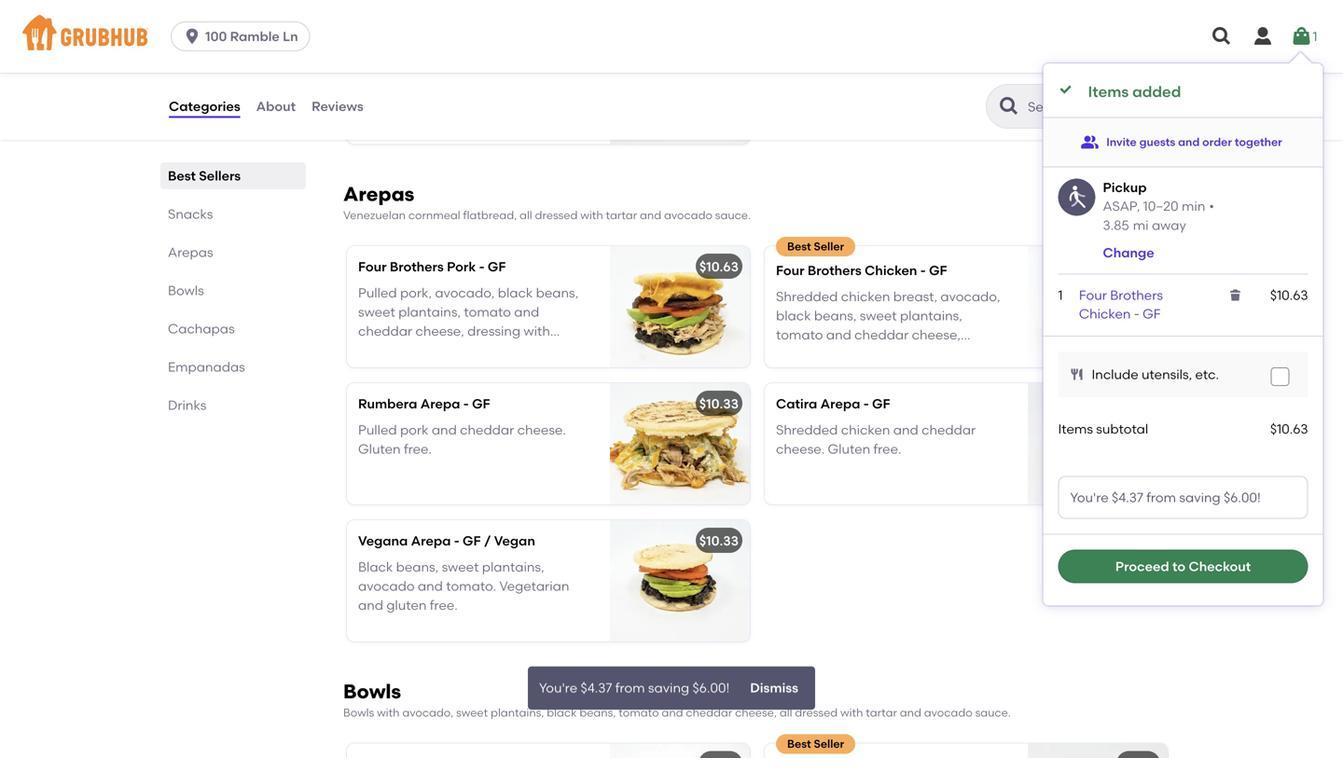 Task type: locate. For each thing, give the bounding box(es) containing it.
2 horizontal spatial black
[[776, 308, 811, 324]]

four brothers chicken - gf inside the items added tooltip
[[1080, 287, 1164, 322]]

1 vertical spatial $4.37
[[581, 685, 612, 701]]

venezuelan cheese sticks wrapped in a very thin dough served with garlic sauce on the side.
[[358, 62, 578, 116]]

chicken inside shredded chicken and cheddar cheese. gluten free.
[[841, 422, 891, 438]]

0 horizontal spatial brothers
[[390, 259, 444, 275]]

cheese, down pork,
[[416, 323, 465, 339]]

1 vertical spatial chicken
[[841, 422, 891, 438]]

cheese,
[[416, 323, 465, 339], [912, 327, 961, 343], [735, 706, 777, 720]]

cheese
[[434, 62, 480, 78]]

1 vertical spatial chicken
[[1080, 306, 1131, 322]]

tomato down pork at left top
[[464, 304, 511, 320]]

pulled for pulled pork, avocado, black beans, sweet plantains, tomato and cheddar cheese, dressing with avocado sauce and garlic sauce.
[[358, 285, 397, 301]]

1 seller from the top
[[814, 240, 845, 253]]

- left /
[[454, 533, 460, 549]]

0 vertical spatial garlic
[[358, 100, 394, 116]]

alert containing you're $4.37 from saving $6.00!
[[528, 672, 816, 715]]

0 vertical spatial seller
[[814, 240, 845, 253]]

1 vertical spatial best
[[788, 240, 812, 253]]

dressed down dismiss button
[[795, 706, 838, 720]]

avocado, inside shredded chicken breast, avocado, black beans, sweet plantains, tomato and cheddar cheese, dressing with avocado sauce and garlic sauce.
[[941, 289, 1001, 305]]

seller inside button
[[814, 737, 845, 751]]

2 horizontal spatial brothers
[[1111, 287, 1164, 303]]

venezuelan up "very"
[[358, 62, 431, 78]]

pulled inside 'pulled pork, avocado, black beans, sweet plantains, tomato and cheddar cheese, dressing with avocado sauce and garlic sauce.'
[[358, 285, 397, 301]]

seller for bowls
[[814, 737, 845, 751]]

garlic
[[358, 100, 394, 116], [488, 342, 524, 358], [776, 365, 812, 381]]

avocado down black
[[358, 579, 415, 594]]

0 vertical spatial pulled
[[358, 285, 397, 301]]

0 horizontal spatial you're $4.37 from saving $6.00!
[[539, 685, 730, 701]]

plantains, inside shredded chicken breast, avocado, black beans, sweet plantains, tomato and cheddar cheese, dressing with avocado sauce and garlic sauce.
[[900, 308, 963, 324]]

-
[[479, 259, 485, 275], [921, 263, 926, 278], [1135, 306, 1140, 322], [464, 396, 469, 412], [864, 396, 869, 412], [454, 533, 460, 549]]

avocado, for bowls
[[402, 706, 454, 720]]

chicken
[[841, 289, 891, 305], [841, 422, 891, 438]]

- down change button
[[1135, 306, 1140, 322]]

the
[[458, 100, 479, 116]]

avocado inside arepas venezuelan cornmeal flatbread, all dressed with tartar and avocado sauce.
[[664, 209, 713, 222]]

with inside arepas venezuelan cornmeal flatbread, all dressed with tartar and avocado sauce.
[[581, 209, 603, 222]]

arepas inside arepas venezuelan cornmeal flatbread, all dressed with tartar and avocado sauce.
[[343, 182, 415, 206]]

black inside bowls bowls with avocado, sweet plantains, black beans, tomato and cheddar cheese, all dressed with tartar and avocado sauce.
[[547, 706, 577, 720]]

sweet inside 'pulled pork, avocado, black beans, sweet plantains, tomato and cheddar cheese, dressing with avocado sauce and garlic sauce.'
[[358, 304, 395, 320]]

bowls for bowls bowls with avocado, sweet plantains, black beans, tomato and cheddar cheese, all dressed with tartar and avocado sauce.
[[343, 680, 401, 704]]

black
[[498, 285, 533, 301], [776, 308, 811, 324], [547, 706, 577, 720]]

all down dismiss button
[[780, 706, 793, 720]]

gf up include utensils, etc.
[[1143, 306, 1161, 322]]

sauce.
[[716, 209, 751, 222], [527, 342, 568, 358], [816, 365, 857, 381], [976, 706, 1011, 720]]

pickup
[[1103, 180, 1147, 196]]

1 vertical spatial tartar
[[866, 706, 898, 720]]

cheddar inside bowls bowls with avocado, sweet plantains, black beans, tomato and cheddar cheese, all dressed with tartar and avocado sauce.
[[686, 706, 733, 720]]

$10.33
[[700, 396, 739, 412], [1118, 396, 1157, 412], [700, 533, 739, 549]]

bowls bowls with avocado, sweet plantains, black beans, tomato and cheddar cheese, all dressed with tartar and avocado sauce.
[[343, 680, 1011, 720]]

1 vertical spatial items
[[1059, 421, 1094, 437]]

rumbera
[[358, 396, 417, 412]]

venezuelan inside arepas venezuelan cornmeal flatbread, all dressed with tartar and avocado sauce.
[[343, 209, 406, 222]]

avocado up rumbera at the bottom of the page
[[358, 342, 415, 358]]

items left subtotal
[[1059, 421, 1094, 437]]

best seller inside button
[[788, 737, 845, 751]]

you're
[[1071, 490, 1109, 506], [539, 685, 578, 701]]

0 vertical spatial arepas
[[343, 182, 415, 206]]

gluten down catira arepa - gf
[[828, 441, 871, 457]]

1 horizontal spatial garlic
[[488, 342, 524, 358]]

1 vertical spatial from
[[616, 685, 645, 701]]

beans, inside black beans, sweet plantains, avocado and tomato. vegetarian and gluten free.
[[396, 560, 439, 575]]

0 vertical spatial from
[[1147, 490, 1177, 506]]

0 vertical spatial four brothers chicken - gf
[[776, 263, 948, 278]]

chicken down catira arepa - gf
[[841, 422, 891, 438]]

pork,
[[400, 285, 432, 301]]

0 horizontal spatial four brothers chicken - gf
[[776, 263, 948, 278]]

1 horizontal spatial saving
[[1180, 490, 1221, 506]]

svg image inside 1 button
[[1291, 25, 1313, 48]]

0 horizontal spatial black
[[498, 285, 533, 301]]

0 vertical spatial dressed
[[535, 209, 578, 222]]

0 vertical spatial tartar
[[606, 209, 637, 222]]

wrapped
[[521, 62, 578, 78]]

0 vertical spatial best seller
[[788, 240, 845, 253]]

best seller for bowls
[[788, 737, 845, 751]]

four brothers chicken - gf
[[776, 263, 948, 278], [1080, 287, 1164, 322]]

saving
[[1180, 490, 1221, 506], [648, 685, 690, 701]]

gluten inside shredded chicken and cheddar cheese. gluten free.
[[828, 441, 871, 457]]

gf left /
[[463, 533, 481, 549]]

brothers down change button
[[1111, 287, 1164, 303]]

beans, inside bowls bowls with avocado, sweet plantains, black beans, tomato and cheddar cheese, all dressed with tartar and avocado sauce.
[[580, 706, 616, 720]]

1 horizontal spatial from
[[1147, 490, 1177, 506]]

four inside the items added tooltip
[[1080, 287, 1108, 303]]

sauce
[[397, 100, 436, 116], [418, 342, 456, 358], [922, 346, 960, 362]]

dressed
[[535, 209, 578, 222], [795, 706, 838, 720]]

items left added
[[1089, 83, 1129, 101]]

rumbera arepa - gf image
[[610, 383, 750, 505]]

0 horizontal spatial all
[[520, 209, 533, 222]]

dressing
[[468, 323, 521, 339], [776, 346, 830, 362]]

tomato up chicken bowl - gf image
[[619, 706, 659, 720]]

free. down catira arepa - gf
[[874, 441, 902, 457]]

tartar inside bowls bowls with avocado, sweet plantains, black beans, tomato and cheddar cheese, all dressed with tartar and avocado sauce.
[[866, 706, 898, 720]]

1 shredded from the top
[[776, 289, 838, 305]]

you're $4.37 from saving $6.00!
[[1071, 490, 1261, 506], [539, 685, 730, 701]]

1 vertical spatial you're
[[539, 685, 578, 701]]

brothers up pork,
[[390, 259, 444, 275]]

1 vertical spatial 1
[[1059, 287, 1063, 303]]

0 vertical spatial you're
[[1071, 490, 1109, 506]]

four for pulled pork, avocado, black beans, sweet plantains, tomato and cheddar cheese, dressing with avocado sauce and garlic sauce.
[[358, 259, 387, 275]]

sauce down thin
[[397, 100, 436, 116]]

plantains, inside black beans, sweet plantains, avocado and tomato. vegetarian and gluten free.
[[482, 560, 545, 575]]

1 horizontal spatial chicken
[[1080, 306, 1131, 322]]

1 button
[[1291, 20, 1318, 53]]

arepas
[[343, 182, 415, 206], [168, 244, 213, 260]]

pulled left pork,
[[358, 285, 397, 301]]

sauce down breast,
[[922, 346, 960, 362]]

gf up the pulled pork and cheddar cheese. gluten free.
[[472, 396, 490, 412]]

0 vertical spatial cheese.
[[518, 422, 566, 438]]

gluten down pork on the bottom left
[[358, 441, 401, 457]]

0 vertical spatial saving
[[1180, 490, 1221, 506]]

saving inside alert
[[648, 685, 690, 701]]

tomato for bowls
[[619, 706, 659, 720]]

0 horizontal spatial saving
[[648, 685, 690, 701]]

you're $4.37 from saving $6.00! up to
[[1071, 490, 1261, 506]]

chicken for free.
[[841, 422, 891, 438]]

0 horizontal spatial four
[[358, 259, 387, 275]]

1 vertical spatial saving
[[648, 685, 690, 701]]

0 horizontal spatial arepas
[[168, 244, 213, 260]]

beans, up chicken bowl - gf image
[[580, 706, 616, 720]]

four brothers chicken - gf up breast,
[[776, 263, 948, 278]]

2 vertical spatial garlic
[[776, 365, 812, 381]]

svg image
[[1211, 25, 1234, 48], [183, 27, 202, 46], [1229, 288, 1244, 303], [1070, 367, 1085, 382]]

$6.00!
[[1224, 490, 1261, 506], [693, 685, 730, 701]]

cornmeal
[[409, 209, 461, 222]]

2 gluten from the left
[[828, 441, 871, 457]]

2 pulled from the top
[[358, 422, 397, 438]]

- up the pulled pork and cheddar cheese. gluten free.
[[464, 396, 469, 412]]

1 vertical spatial shredded
[[776, 422, 838, 438]]

best for arepas
[[788, 240, 812, 253]]

1 vertical spatial four brothers chicken - gf
[[1080, 287, 1164, 322]]

2 horizontal spatial cheese,
[[912, 327, 961, 343]]

0 vertical spatial all
[[520, 209, 533, 222]]

0 horizontal spatial you're
[[539, 685, 578, 701]]

sauce. inside shredded chicken breast, avocado, black beans, sweet plantains, tomato and cheddar cheese, dressing with avocado sauce and garlic sauce.
[[816, 365, 857, 381]]

0 horizontal spatial cheese.
[[518, 422, 566, 438]]

100
[[205, 28, 227, 44]]

plantains, inside bowls bowls with avocado, sweet plantains, black beans, tomato and cheddar cheese, all dressed with tartar and avocado sauce.
[[491, 706, 544, 720]]

best
[[168, 168, 196, 184], [788, 240, 812, 253], [788, 737, 812, 751]]

proceed to checkout button
[[1059, 550, 1309, 584]]

ramble
[[230, 28, 280, 44]]

beans, down arepas venezuelan cornmeal flatbread, all dressed with tartar and avocado sauce.
[[536, 285, 579, 301]]

1 horizontal spatial dressed
[[795, 706, 838, 720]]

sauce up "rumbera arepa - gf"
[[418, 342, 456, 358]]

0 vertical spatial venezuelan
[[358, 62, 431, 78]]

chicken up include
[[1080, 306, 1131, 322]]

0 horizontal spatial 1
[[1059, 287, 1063, 303]]

0 vertical spatial chicken
[[841, 289, 891, 305]]

cheese, down dismiss button
[[735, 706, 777, 720]]

2 horizontal spatial four
[[1080, 287, 1108, 303]]

shredded chicken breast, avocado, black beans, sweet plantains, tomato and cheddar cheese, dressing with avocado sauce and garlic sauce.
[[776, 289, 1001, 381]]

0 vertical spatial you're $4.37 from saving $6.00!
[[1071, 490, 1261, 506]]

free. inside shredded chicken and cheddar cheese. gluten free.
[[874, 441, 902, 457]]

2 seller from the top
[[814, 737, 845, 751]]

saving up proceed to checkout
[[1180, 490, 1221, 506]]

arepas up cornmeal
[[343, 182, 415, 206]]

0 vertical spatial 1
[[1313, 28, 1318, 44]]

dressing inside shredded chicken breast, avocado, black beans, sweet plantains, tomato and cheddar cheese, dressing with avocado sauce and garlic sauce.
[[776, 346, 830, 362]]

arepa up pork on the bottom left
[[421, 396, 460, 412]]

0 horizontal spatial gluten
[[358, 441, 401, 457]]

1 horizontal spatial $4.37
[[1112, 490, 1144, 506]]

1 horizontal spatial arepas
[[343, 182, 415, 206]]

1 vertical spatial black
[[776, 308, 811, 324]]

you're inside alert
[[539, 685, 578, 701]]

proceed
[[1116, 559, 1170, 575]]

2 vertical spatial best
[[788, 737, 812, 751]]

seller for arepas
[[814, 240, 845, 253]]

1 inside button
[[1313, 28, 1318, 44]]

from up to
[[1147, 490, 1177, 506]]

2 shredded from the top
[[776, 422, 838, 438]]

0 horizontal spatial dressed
[[535, 209, 578, 222]]

0 vertical spatial $4.37
[[1112, 490, 1144, 506]]

avocado, for shredded
[[941, 289, 1001, 305]]

2 vertical spatial tomato
[[619, 706, 659, 720]]

with inside shredded chicken breast, avocado, black beans, sweet plantains, tomato and cheddar cheese, dressing with avocado sauce and garlic sauce.
[[833, 346, 859, 362]]

0 horizontal spatial $4.37
[[581, 685, 612, 701]]

free. down pork on the bottom left
[[404, 441, 432, 457]]

- up shredded chicken and cheddar cheese. gluten free.
[[864, 396, 869, 412]]

$10.33 for shredded chicken and cheddar cheese. gluten free.
[[1118, 396, 1157, 412]]

beans, inside shredded chicken breast, avocado, black beans, sweet plantains, tomato and cheddar cheese, dressing with avocado sauce and garlic sauce.
[[815, 308, 857, 324]]

and inside arepas venezuelan cornmeal flatbread, all dressed with tartar and avocado sauce.
[[640, 209, 662, 222]]

venezuelan left cornmeal
[[343, 209, 406, 222]]

shredded for black
[[776, 289, 838, 305]]

chicken inside shredded chicken breast, avocado, black beans, sweet plantains, tomato and cheddar cheese, dressing with avocado sauce and garlic sauce.
[[841, 289, 891, 305]]

1 horizontal spatial brothers
[[808, 263, 862, 278]]

items added tooltip
[[1044, 52, 1324, 606]]

1 horizontal spatial tomato
[[619, 706, 659, 720]]

sweet inside shredded chicken breast, avocado, black beans, sweet plantains, tomato and cheddar cheese, dressing with avocado sauce and garlic sauce.
[[860, 308, 897, 324]]

0 horizontal spatial $6.00!
[[693, 685, 730, 701]]

cheese.
[[518, 422, 566, 438], [776, 441, 825, 457]]

vegetarian
[[500, 579, 570, 594]]

$6.00! up checkout
[[1224, 490, 1261, 506]]

checkout
[[1189, 559, 1252, 575]]

chicken
[[865, 263, 918, 278], [1080, 306, 1131, 322]]

brothers
[[390, 259, 444, 275], [808, 263, 862, 278], [1111, 287, 1164, 303]]

shredded for cheese.
[[776, 422, 838, 438]]

all inside arepas venezuelan cornmeal flatbread, all dressed with tartar and avocado sauce.
[[520, 209, 533, 222]]

beans, inside 'pulled pork, avocado, black beans, sweet plantains, tomato and cheddar cheese, dressing with avocado sauce and garlic sauce.'
[[536, 285, 579, 301]]

cheese. inside shredded chicken and cheddar cheese. gluten free.
[[776, 441, 825, 457]]

$6.00! left dismiss
[[693, 685, 730, 701]]

1 inside the items added tooltip
[[1059, 287, 1063, 303]]

arepas down snacks
[[168, 244, 213, 260]]

0 vertical spatial dressing
[[468, 323, 521, 339]]

cheese, inside shredded chicken breast, avocado, black beans, sweet plantains, tomato and cheddar cheese, dressing with avocado sauce and garlic sauce.
[[912, 327, 961, 343]]

0 horizontal spatial from
[[616, 685, 645, 701]]

0 horizontal spatial tomato
[[464, 304, 511, 320]]

1 pulled from the top
[[358, 285, 397, 301]]

0 horizontal spatial chicken
[[865, 263, 918, 278]]

cheese. inside the pulled pork and cheddar cheese. gluten free.
[[518, 422, 566, 438]]

you're $4.37 from saving $6.00! inside alert
[[539, 685, 730, 701]]

1 vertical spatial tomato
[[776, 327, 824, 343]]

1 vertical spatial arepas
[[168, 244, 213, 260]]

1 horizontal spatial tartar
[[866, 706, 898, 720]]

all inside bowls bowls with avocado, sweet plantains, black beans, tomato and cheddar cheese, all dressed with tartar and avocado sauce.
[[780, 706, 793, 720]]

0 vertical spatial items
[[1089, 83, 1129, 101]]

all right flatbread,
[[520, 209, 533, 222]]

best inside best seller button
[[788, 737, 812, 751]]

four
[[358, 259, 387, 275], [776, 263, 805, 278], [1080, 287, 1108, 303]]

best seller for arepas
[[788, 240, 845, 253]]

avocado up best seller button
[[925, 706, 973, 720]]

$4.37 inside alert
[[581, 685, 612, 701]]

1 horizontal spatial four
[[776, 263, 805, 278]]

1 vertical spatial bowls
[[343, 680, 401, 704]]

1 chicken from the top
[[841, 289, 891, 305]]

avocado, inside bowls bowls with avocado, sweet plantains, black beans, tomato and cheddar cheese, all dressed with tartar and avocado sauce.
[[402, 706, 454, 720]]

1 horizontal spatial cheese.
[[776, 441, 825, 457]]

vegana arepa - gf / vegan
[[358, 533, 535, 549]]

beans, up catira arepa - gf
[[815, 308, 857, 324]]

shredded inside shredded chicken and cheddar cheese. gluten free.
[[776, 422, 838, 438]]

with
[[530, 81, 557, 97], [581, 209, 603, 222], [524, 323, 550, 339], [833, 346, 859, 362], [377, 706, 400, 720], [841, 706, 864, 720]]

arepa right catira
[[821, 396, 861, 412]]

avocado inside bowls bowls with avocado, sweet plantains, black beans, tomato and cheddar cheese, all dressed with tartar and avocado sauce.
[[925, 706, 973, 720]]

1 horizontal spatial you're
[[1071, 490, 1109, 506]]

$10.33 for black beans, sweet plantains, avocado and tomato. vegetarian and gluten free.
[[700, 533, 739, 549]]

1 horizontal spatial four brothers chicken - gf
[[1080, 287, 1164, 322]]

0 vertical spatial bowls
[[168, 283, 204, 299]]

1 horizontal spatial cheese,
[[735, 706, 777, 720]]

1 vertical spatial all
[[780, 706, 793, 720]]

dressed right flatbread,
[[535, 209, 578, 222]]

1 horizontal spatial all
[[780, 706, 793, 720]]

a
[[373, 81, 381, 97]]

1 horizontal spatial dressing
[[776, 346, 830, 362]]

arepa right the vegana
[[411, 533, 451, 549]]

1 vertical spatial venezuelan
[[343, 209, 406, 222]]

0 horizontal spatial tartar
[[606, 209, 637, 222]]

arepa for beans,
[[411, 533, 451, 549]]

four brothers chicken - gf down change button
[[1080, 287, 1164, 322]]

from
[[1147, 490, 1177, 506], [616, 685, 645, 701]]

pulled inside the pulled pork and cheddar cheese. gluten free.
[[358, 422, 397, 438]]

best sellers
[[168, 168, 241, 184]]

venezuelan
[[358, 62, 431, 78], [343, 209, 406, 222]]

1 vertical spatial dressed
[[795, 706, 838, 720]]

shredded inside shredded chicken breast, avocado, black beans, sweet plantains, tomato and cheddar cheese, dressing with avocado sauce and garlic sauce.
[[776, 289, 838, 305]]

tomato for shredded
[[776, 327, 824, 343]]

1 vertical spatial best seller
[[788, 737, 845, 751]]

bowls
[[168, 283, 204, 299], [343, 680, 401, 704], [343, 706, 374, 720]]

tartar inside arepas venezuelan cornmeal flatbread, all dressed with tartar and avocado sauce.
[[606, 209, 637, 222]]

dressing down pork at left top
[[468, 323, 521, 339]]

from up chicken bowl - gf image
[[616, 685, 645, 701]]

pulled down rumbera at the bottom of the page
[[358, 422, 397, 438]]

free. inside the pulled pork and cheddar cheese. gluten free.
[[404, 441, 432, 457]]

dough
[[441, 81, 482, 97]]

avocado up 'four brothers pork - gf' image
[[664, 209, 713, 222]]

tomato inside shredded chicken breast, avocado, black beans, sweet plantains, tomato and cheddar cheese, dressing with avocado sauce and garlic sauce.
[[776, 327, 824, 343]]

avocado down breast,
[[862, 346, 919, 362]]

alert
[[528, 672, 816, 715]]

pork bowl - gf image
[[1028, 744, 1168, 759]]

cheese, inside bowls bowls with avocado, sweet plantains, black beans, tomato and cheddar cheese, all dressed with tartar and avocado sauce.
[[735, 706, 777, 720]]

avocado inside 'pulled pork, avocado, black beans, sweet plantains, tomato and cheddar cheese, dressing with avocado sauce and garlic sauce.'
[[358, 342, 415, 358]]

0 vertical spatial $6.00!
[[1224, 490, 1261, 506]]

$10.33 for pulled pork and cheddar cheese. gluten free.
[[700, 396, 739, 412]]

cheese, down breast,
[[912, 327, 961, 343]]

and inside the pulled pork and cheddar cheese. gluten free.
[[432, 422, 457, 438]]

cheese, for shredded
[[912, 327, 961, 343]]

0 vertical spatial black
[[498, 285, 533, 301]]

and
[[1179, 135, 1200, 149], [640, 209, 662, 222], [514, 304, 540, 320], [827, 327, 852, 343], [459, 342, 485, 358], [963, 346, 989, 362], [432, 422, 457, 438], [894, 422, 919, 438], [418, 579, 443, 594], [358, 597, 383, 613], [662, 706, 684, 720], [900, 706, 922, 720]]

pickup asap, 10–20 min • 3.85 mi away
[[1103, 180, 1215, 233]]

brothers up shredded chicken breast, avocado, black beans, sweet plantains, tomato and cheddar cheese, dressing with avocado sauce and garlic sauce.
[[808, 263, 862, 278]]

tomato
[[464, 304, 511, 320], [776, 327, 824, 343], [619, 706, 659, 720]]

1 vertical spatial seller
[[814, 737, 845, 751]]

0 vertical spatial shredded
[[776, 289, 838, 305]]

1 vertical spatial dressing
[[776, 346, 830, 362]]

best seller
[[788, 240, 845, 253], [788, 737, 845, 751]]

beans, up gluten
[[396, 560, 439, 575]]

1 vertical spatial pulled
[[358, 422, 397, 438]]

from inside the items added tooltip
[[1147, 490, 1177, 506]]

you're $4.37 from saving $6.00! up chicken bowl - gf image
[[539, 685, 730, 701]]

gluten inside the pulled pork and cheddar cheese. gluten free.
[[358, 441, 401, 457]]

dressing up catira
[[776, 346, 830, 362]]

tomato up catira
[[776, 327, 824, 343]]

1 horizontal spatial $6.00!
[[1224, 490, 1261, 506]]

gf
[[488, 259, 506, 275], [929, 263, 948, 278], [1143, 306, 1161, 322], [472, 396, 490, 412], [873, 396, 891, 412], [463, 533, 481, 549]]

1 vertical spatial garlic
[[488, 342, 524, 358]]

svg image
[[1252, 25, 1275, 48], [1291, 25, 1313, 48], [1059, 82, 1074, 97], [1275, 371, 1286, 383]]

chicken left breast,
[[841, 289, 891, 305]]

items for items added
[[1089, 83, 1129, 101]]

2 horizontal spatial tomato
[[776, 327, 824, 343]]

plantains,
[[399, 304, 461, 320], [900, 308, 963, 324], [482, 560, 545, 575], [491, 706, 544, 720]]

breast,
[[894, 289, 938, 305]]

1
[[1313, 28, 1318, 44], [1059, 287, 1063, 303]]

1 gluten from the left
[[358, 441, 401, 457]]

four for shredded chicken breast, avocado, black beans, sweet plantains, tomato and cheddar cheese, dressing with avocado sauce and garlic sauce.
[[776, 263, 805, 278]]

0 horizontal spatial dressing
[[468, 323, 521, 339]]

tomato inside bowls bowls with avocado, sweet plantains, black beans, tomato and cheddar cheese, all dressed with tartar and avocado sauce.
[[619, 706, 659, 720]]

saving up chicken bowl - gf image
[[648, 685, 690, 701]]

1 horizontal spatial you're $4.37 from saving $6.00!
[[1071, 490, 1261, 506]]

2 best seller from the top
[[788, 737, 845, 751]]

served
[[485, 81, 527, 97]]

sticks
[[483, 62, 518, 78]]

added
[[1133, 83, 1182, 101]]

free. down tomato.
[[430, 597, 458, 613]]

chicken up breast,
[[865, 263, 918, 278]]

1 vertical spatial $6.00!
[[693, 685, 730, 701]]

2 chicken from the top
[[841, 422, 891, 438]]

beans,
[[536, 285, 579, 301], [815, 308, 857, 324], [396, 560, 439, 575], [580, 706, 616, 720]]

0 vertical spatial tomato
[[464, 304, 511, 320]]

- inside the items added tooltip
[[1135, 306, 1140, 322]]

avocado inside shredded chicken breast, avocado, black beans, sweet plantains, tomato and cheddar cheese, dressing with avocado sauce and garlic sauce.
[[862, 346, 919, 362]]

gluten for pulled
[[358, 441, 401, 457]]

1 best seller from the top
[[788, 240, 845, 253]]



Task type: vqa. For each thing, say whether or not it's contained in the screenshot.
Best Seller within the button
yes



Task type: describe. For each thing, give the bounding box(es) containing it.
sweet inside black beans, sweet plantains, avocado and tomato. vegetarian and gluten free.
[[442, 560, 479, 575]]

free. for pork
[[404, 441, 432, 457]]

sauce. inside bowls bowls with avocado, sweet plantains, black beans, tomato and cheddar cheese, all dressed with tartar and avocado sauce.
[[976, 706, 1011, 720]]

with inside 'pulled pork, avocado, black beans, sweet plantains, tomato and cheddar cheese, dressing with avocado sauce and garlic sauce.'
[[524, 323, 550, 339]]

sellers
[[199, 168, 241, 184]]

100 ramble ln button
[[171, 21, 318, 51]]

search icon image
[[998, 95, 1021, 118]]

black inside 'pulled pork, avocado, black beans, sweet plantains, tomato and cheddar cheese, dressing with avocado sauce and garlic sauce.'
[[498, 285, 533, 301]]

black inside shredded chicken breast, avocado, black beans, sweet plantains, tomato and cheddar cheese, dressing with avocado sauce and garlic sauce.
[[776, 308, 811, 324]]

gf right pork at left top
[[488, 259, 506, 275]]

utensils,
[[1142, 367, 1193, 382]]

chicken bowl - gf image
[[610, 744, 750, 759]]

dismiss
[[750, 685, 799, 701]]

arepas venezuelan cornmeal flatbread, all dressed with tartar and avocado sauce.
[[343, 182, 751, 222]]

vegan
[[494, 533, 535, 549]]

gluten
[[387, 597, 427, 613]]

catira
[[776, 396, 818, 412]]

cheese, inside 'pulled pork, avocado, black beans, sweet plantains, tomato and cheddar cheese, dressing with avocado sauce and garlic sauce.'
[[416, 323, 465, 339]]

black beans, sweet plantains, avocado and tomato. vegetarian and gluten free.
[[358, 560, 570, 613]]

people icon image
[[1081, 133, 1100, 152]]

four brothers pork - gf image
[[610, 246, 750, 368]]

0 vertical spatial best
[[168, 168, 196, 184]]

gf up breast,
[[929, 263, 948, 278]]

subtotal
[[1097, 421, 1149, 437]]

with inside venezuelan cheese sticks wrapped in a very thin dough served with garlic sauce on the side.
[[530, 81, 557, 97]]

sauce. inside 'pulled pork, avocado, black beans, sweet plantains, tomato and cheddar cheese, dressing with avocado sauce and garlic sauce.'
[[527, 342, 568, 358]]

snacks
[[168, 206, 213, 222]]

plantains, inside 'pulled pork, avocado, black beans, sweet plantains, tomato and cheddar cheese, dressing with avocado sauce and garlic sauce.'
[[399, 304, 461, 320]]

four brothers chicken - gf image
[[1028, 246, 1168, 368]]

min
[[1182, 198, 1206, 214]]

together
[[1235, 135, 1283, 149]]

$6.00! inside the items added tooltip
[[1224, 490, 1261, 506]]

venezuelan inside venezuelan cheese sticks wrapped in a very thin dough served with garlic sauce on the side.
[[358, 62, 431, 78]]

best seller button
[[765, 735, 1168, 759]]

about
[[256, 98, 296, 114]]

cheddar inside the pulled pork and cheddar cheese. gluten free.
[[460, 422, 514, 438]]

you're inside the items added tooltip
[[1071, 490, 1109, 506]]

pickup icon image
[[1059, 179, 1096, 216]]

gf inside the items added tooltip
[[1143, 306, 1161, 322]]

garlic inside 'pulled pork, avocado, black beans, sweet plantains, tomato and cheddar cheese, dressing with avocado sauce and garlic sauce.'
[[488, 342, 524, 358]]

garlic inside shredded chicken breast, avocado, black beans, sweet plantains, tomato and cheddar cheese, dressing with avocado sauce and garlic sauce.
[[776, 365, 812, 381]]

- up breast,
[[921, 263, 926, 278]]

about button
[[255, 73, 297, 140]]

cheese. for pulled pork and cheddar cheese. gluten free.
[[518, 422, 566, 438]]

cheddar inside 'pulled pork, avocado, black beans, sweet plantains, tomato and cheddar cheese, dressing with avocado sauce and garlic sauce.'
[[358, 323, 413, 339]]

items subtotal
[[1059, 421, 1149, 437]]

cheese. for shredded chicken and cheddar cheese. gluten free.
[[776, 441, 825, 457]]

catira arepa - gf image
[[1028, 383, 1168, 505]]

gluten for shredded
[[828, 441, 871, 457]]

free. for chicken
[[874, 441, 902, 457]]

change button
[[1103, 244, 1155, 263]]

- right pork at left top
[[479, 259, 485, 275]]

brothers for pork,
[[390, 259, 444, 275]]

100 ramble ln
[[205, 28, 298, 44]]

include
[[1092, 367, 1139, 382]]

pork
[[447, 259, 476, 275]]

categories
[[169, 98, 240, 114]]

thin
[[414, 81, 438, 97]]

tequenos (5 pcs) image
[[610, 23, 750, 144]]

flatbread,
[[463, 209, 517, 222]]

arepa for chicken
[[821, 396, 861, 412]]

pulled for pulled pork and cheddar cheese. gluten free.
[[358, 422, 397, 438]]

pork
[[400, 422, 429, 438]]

sauce inside shredded chicken breast, avocado, black beans, sweet plantains, tomato and cheddar cheese, dressing with avocado sauce and garlic sauce.
[[922, 346, 960, 362]]

chicken inside the items added tooltip
[[1080, 306, 1131, 322]]

guests
[[1140, 135, 1176, 149]]

gf up shredded chicken and cheddar cheese. gluten free.
[[873, 396, 891, 412]]

reviews
[[312, 98, 364, 114]]

on
[[439, 100, 455, 116]]

arepas for arepas
[[168, 244, 213, 260]]

order
[[1203, 135, 1233, 149]]

from inside alert
[[616, 685, 645, 701]]

cachapas
[[168, 321, 235, 337]]

chicken for sweet
[[841, 289, 891, 305]]

etc.
[[1196, 367, 1220, 382]]

sauce inside venezuelan cheese sticks wrapped in a very thin dough served with garlic sauce on the side.
[[397, 100, 436, 116]]

best for bowls
[[788, 737, 812, 751]]

/
[[484, 533, 491, 549]]

invite guests and order together button
[[1081, 126, 1283, 159]]

catira arepa - gf
[[776, 396, 891, 412]]

invite guests and order together
[[1107, 135, 1283, 149]]

side.
[[482, 100, 511, 116]]

pulled pork, avocado, black beans, sweet plantains, tomato and cheddar cheese, dressing with avocado sauce and garlic sauce.
[[358, 285, 579, 358]]

sweet inside bowls bowls with avocado, sweet plantains, black beans, tomato and cheddar cheese, all dressed with tartar and avocado sauce.
[[456, 706, 488, 720]]

ln
[[283, 28, 298, 44]]

black
[[358, 560, 393, 575]]

cheddar inside shredded chicken breast, avocado, black beans, sweet plantains, tomato and cheddar cheese, dressing with avocado sauce and garlic sauce.
[[855, 327, 909, 343]]

dismiss button
[[745, 683, 804, 704]]

empanadas
[[168, 359, 245, 375]]

$4.37 inside the items added tooltip
[[1112, 490, 1144, 506]]

dressing inside 'pulled pork, avocado, black beans, sweet plantains, tomato and cheddar cheese, dressing with avocado sauce and garlic sauce.'
[[468, 323, 521, 339]]

invite
[[1107, 135, 1137, 149]]

sauce inside 'pulled pork, avocado, black beans, sweet plantains, tomato and cheddar cheese, dressing with avocado sauce and garlic sauce.'
[[418, 342, 456, 358]]

sauce. inside arepas venezuelan cornmeal flatbread, all dressed with tartar and avocado sauce.
[[716, 209, 751, 222]]

cheddar inside shredded chicken and cheddar cheese. gluten free.
[[922, 422, 976, 438]]

free. inside black beans, sweet plantains, avocado and tomato. vegetarian and gluten free.
[[430, 597, 458, 613]]

cheese, for bowls
[[735, 706, 777, 720]]

svg image inside "100 ramble ln" button
[[183, 27, 202, 46]]

•
[[1210, 198, 1215, 214]]

items added
[[1089, 83, 1182, 101]]

pulled pork and cheddar cheese. gluten free.
[[358, 422, 566, 457]]

change
[[1103, 245, 1155, 261]]

2 vertical spatial bowls
[[343, 706, 374, 720]]

saving inside the items added tooltip
[[1180, 490, 1221, 506]]

Search Four Brothers search field
[[1026, 98, 1169, 116]]

drinks
[[168, 398, 207, 413]]

3.85
[[1103, 217, 1130, 233]]

items for items subtotal
[[1059, 421, 1094, 437]]

shredded chicken and cheddar cheese. gluten free.
[[776, 422, 976, 457]]

brothers for chicken
[[808, 263, 862, 278]]

bowls for bowls
[[168, 283, 204, 299]]

four brothers pork - gf
[[358, 259, 506, 275]]

tomato.
[[446, 579, 497, 594]]

main navigation navigation
[[0, 0, 1344, 73]]

very
[[384, 81, 411, 97]]

venezuelan cheese sticks wrapped in a very thin dough served with garlic sauce on the side. button
[[347, 23, 750, 144]]

categories button
[[168, 73, 241, 140]]

dressed inside bowls bowls with avocado, sweet plantains, black beans, tomato and cheddar cheese, all dressed with tartar and avocado sauce.
[[795, 706, 838, 720]]

arepa for pork
[[421, 396, 460, 412]]

four brothers chicken - gf link
[[1080, 287, 1164, 322]]

vegana arepa - gf / vegan image
[[610, 521, 750, 642]]

you're $4.37 from saving $6.00! inside the items added tooltip
[[1071, 490, 1261, 506]]

proceed to checkout
[[1116, 559, 1252, 575]]

to
[[1173, 559, 1186, 575]]

$6.00! inside alert
[[693, 685, 730, 701]]

away
[[1152, 217, 1187, 233]]

0 vertical spatial chicken
[[865, 263, 918, 278]]

avocado, inside 'pulled pork, avocado, black beans, sweet plantains, tomato and cheddar cheese, dressing with avocado sauce and garlic sauce.'
[[435, 285, 495, 301]]

10–20
[[1144, 198, 1179, 214]]

and inside invite guests and order together button
[[1179, 135, 1200, 149]]

asap,
[[1103, 198, 1141, 214]]

rumbera arepa - gf
[[358, 396, 490, 412]]

mi
[[1134, 217, 1149, 233]]

tomato inside 'pulled pork, avocado, black beans, sweet plantains, tomato and cheddar cheese, dressing with avocado sauce and garlic sauce.'
[[464, 304, 511, 320]]

in
[[358, 81, 369, 97]]

reviews button
[[311, 73, 365, 140]]

vegana
[[358, 533, 408, 549]]

and inside shredded chicken and cheddar cheese. gluten free.
[[894, 422, 919, 438]]

garlic inside venezuelan cheese sticks wrapped in a very thin dough served with garlic sauce on the side.
[[358, 100, 394, 116]]

arepas for arepas venezuelan cornmeal flatbread, all dressed with tartar and avocado sauce.
[[343, 182, 415, 206]]

include utensils, etc.
[[1092, 367, 1220, 382]]

brothers inside the items added tooltip
[[1111, 287, 1164, 303]]

dressed inside arepas venezuelan cornmeal flatbread, all dressed with tartar and avocado sauce.
[[535, 209, 578, 222]]

avocado inside black beans, sweet plantains, avocado and tomato. vegetarian and gluten free.
[[358, 579, 415, 594]]



